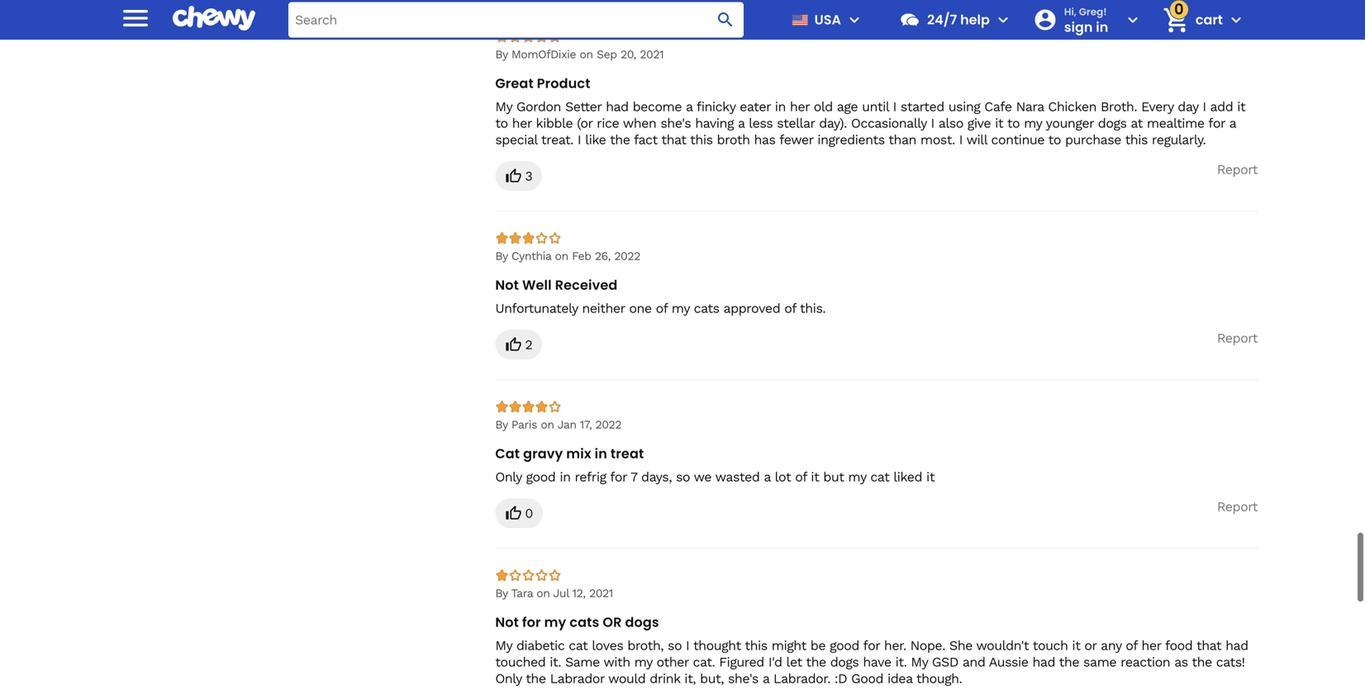 Task type: describe. For each thing, give the bounding box(es) containing it.
product
[[537, 74, 591, 92]]

days,
[[642, 469, 672, 485]]

2
[[525, 337, 533, 353]]

tara
[[511, 587, 533, 600]]

my inside not well received unfortunately neither one of my cats approved of this.
[[672, 300, 690, 316]]

occasionally
[[852, 115, 927, 131]]

by for cat
[[496, 418, 508, 432]]

sign
[[1065, 18, 1093, 36]]

same
[[566, 654, 600, 670]]

not for my cats or dogs my diabetic cat loves broth, so i thought this might be good for her. nope. she wouldn't touch it or any of her food that had touched it. same with my other cat. figured i'd let the dogs have it. my gsd and aussie had the same reaction as the cats! only the labrador would drink it, but, she's a labrador. :d good idea though.
[[496, 613, 1249, 687]]

so inside cat gravy mix in treat only good in refrig for 7 days, so we wasted a lot of it but my cat liked it
[[676, 469, 690, 485]]

having
[[696, 115, 734, 131]]

loves
[[592, 638, 624, 654]]

help menu image
[[994, 10, 1014, 30]]

like
[[586, 132, 606, 147]]

cats inside not well received unfortunately neither one of my cats approved of this.
[[694, 300, 720, 316]]

2 horizontal spatial this
[[1126, 132, 1148, 147]]

2021 for great product
[[640, 47, 664, 61]]

12,
[[573, 587, 586, 600]]

by tara on jul 12, 2021
[[496, 587, 613, 600]]

26,
[[595, 249, 611, 263]]

become
[[633, 99, 682, 114]]

rice
[[597, 115, 619, 131]]

my inside cat gravy mix in treat only good in refrig for 7 days, so we wasted a lot of it but my cat liked it
[[849, 469, 867, 485]]

thought
[[694, 638, 741, 654]]

cats!
[[1217, 654, 1246, 670]]

or
[[1085, 638, 1097, 654]]

not for for
[[496, 613, 519, 632]]

the right as
[[1193, 654, 1213, 670]]

24/7 help link
[[893, 0, 990, 40]]

great
[[496, 74, 534, 92]]

24/7
[[928, 10, 958, 29]]

this.
[[800, 300, 826, 316]]

though.
[[917, 671, 963, 687]]

figured
[[720, 654, 765, 670]]

cat inside not for my cats or dogs my diabetic cat loves broth, so i thought this might be good for her. nope. she wouldn't touch it or any of her food that had touched it. same with my other cat. figured i'd let the dogs have it. my gsd and aussie had the same reaction as the cats! only the labrador would drink it, but, she's a labrador. :d good idea though.
[[569, 638, 588, 654]]

3
[[525, 168, 533, 184]]

it right the add
[[1238, 99, 1246, 114]]

might
[[772, 638, 807, 654]]

a down the add
[[1230, 115, 1237, 131]]

2022 for mix
[[596, 418, 622, 432]]

of inside not for my cats or dogs my diabetic cat loves broth, so i thought this might be good for her. nope. she wouldn't touch it or any of her food that had touched it. same with my other cat. figured i'd let the dogs have it. my gsd and aussie had the same reaction as the cats! only the labrador would drink it, but, she's a labrador. :d good idea though.
[[1126, 638, 1138, 654]]

labrador
[[550, 671, 605, 687]]

on for gravy
[[541, 418, 554, 432]]

gsd
[[933, 654, 959, 670]]

Product search field
[[289, 2, 744, 38]]

wouldn't
[[977, 638, 1030, 654]]

touched
[[496, 654, 546, 670]]

a inside cat gravy mix in treat only good in refrig for 7 days, so we wasted a lot of it but my cat liked it
[[764, 469, 771, 485]]

great product my gordon setter had become a finicky eater in her old age until i started using cafe nara chicken broth. every day i add it to her kibble (or rice when she's having a less stellar day). occasionally i also give it to my younger dogs at mealtime for a special treat. i like the fact that this broth has fewer ingredients than most. i will continue to purchase this regularly.
[[496, 74, 1246, 147]]

submit search image
[[716, 10, 736, 30]]

it inside not for my cats or dogs my diabetic cat loves broth, so i thought this might be good for her. nope. she wouldn't touch it or any of her food that had touched it. same with my other cat. figured i'd let the dogs have it. my gsd and aussie had the same reaction as the cats! only the labrador would drink it, but, she's a labrador. :d good idea though.
[[1073, 638, 1081, 654]]

cafe
[[985, 99, 1013, 114]]

neither
[[582, 300, 625, 316]]

broth,
[[628, 638, 664, 654]]

on for well
[[555, 249, 569, 263]]

gordon
[[517, 99, 561, 114]]

jan
[[558, 418, 577, 432]]

at
[[1131, 115, 1143, 131]]

touch
[[1033, 638, 1069, 654]]

for up have
[[864, 638, 881, 654]]

17,
[[580, 418, 592, 432]]

my inside great product my gordon setter had become a finicky eater in her old age until i started using cafe nara chicken broth. every day i add it to her kibble (or rice when she's having a less stellar day). occasionally i also give it to my younger dogs at mealtime for a special treat. i like the fact that this broth has fewer ingredients than most. i will continue to purchase this regularly.
[[1025, 115, 1043, 131]]

it,
[[685, 671, 696, 687]]

until
[[862, 99, 889, 114]]

0 horizontal spatial in
[[560, 469, 571, 485]]

treat.
[[542, 132, 574, 147]]

2 vertical spatial my
[[911, 654, 928, 670]]

by cynthia on feb 26, 2022
[[496, 249, 641, 263]]

0 horizontal spatial menu image
[[119, 1, 152, 35]]

using
[[949, 99, 981, 114]]

cats inside not for my cats or dogs my diabetic cat loves broth, so i thought this might be good for her. nope. she wouldn't touch it or any of her food that had touched it. same with my other cat. figured i'd let the dogs have it. my gsd and aussie had the same reaction as the cats! only the labrador would drink it, but, she's a labrador. :d good idea though.
[[570, 613, 600, 632]]

this inside not for my cats or dogs my diabetic cat loves broth, so i thought this might be good for her. nope. she wouldn't touch it or any of her food that had touched it. same with my other cat. figured i'd let the dogs have it. my gsd and aussie had the same reaction as the cats! only the labrador would drink it, but, she's a labrador. :d good idea though.
[[745, 638, 768, 654]]

by paris on jan 17, 2022
[[496, 418, 622, 432]]

mix
[[567, 444, 592, 463]]

in inside great product my gordon setter had become a finicky eater in her old age until i started using cafe nara chicken broth. every day i add it to her kibble (or rice when she's having a less stellar day). occasionally i also give it to my younger dogs at mealtime for a special treat. i like the fact that this broth has fewer ingredients than most. i will continue to purchase this regularly.
[[775, 99, 786, 114]]

my up the diabetic
[[545, 613, 567, 632]]

when
[[623, 115, 657, 131]]

special
[[496, 132, 538, 147]]

2022 for received
[[615, 249, 641, 263]]

regularly.
[[1153, 132, 1207, 147]]

cynthia
[[512, 249, 552, 263]]

had inside great product my gordon setter had become a finicky eater in her old age until i started using cafe nara chicken broth. every day i add it to her kibble (or rice when she's having a less stellar day). occasionally i also give it to my younger dogs at mealtime for a special treat. i like the fact that this broth has fewer ingredients than most. i will continue to purchase this regularly.
[[606, 99, 629, 114]]

continue
[[992, 132, 1045, 147]]

0 vertical spatial her
[[790, 99, 810, 114]]

it left but
[[811, 469, 820, 485]]

other
[[657, 654, 689, 670]]

report for setter
[[1218, 162, 1258, 177]]

have
[[863, 654, 892, 670]]

gravy
[[523, 444, 563, 463]]

greg!
[[1080, 5, 1108, 18]]

i up "occasionally"
[[894, 99, 897, 114]]

well
[[523, 276, 552, 294]]

for inside cat gravy mix in treat only good in refrig for 7 days, so we wasted a lot of it but my cat liked it
[[610, 469, 627, 485]]

:d
[[835, 671, 848, 687]]

wasted
[[716, 469, 760, 485]]

most.
[[921, 132, 956, 147]]

0
[[525, 506, 533, 521]]

cart menu image
[[1227, 10, 1247, 30]]

sep
[[597, 47, 617, 61]]

not well received unfortunately neither one of my cats approved of this.
[[496, 276, 826, 316]]

1 it. from the left
[[550, 654, 561, 670]]

of inside cat gravy mix in treat only good in refrig for 7 days, so we wasted a lot of it but my cat liked it
[[796, 469, 807, 485]]

0 horizontal spatial to
[[496, 115, 508, 131]]

the inside great product my gordon setter had become a finicky eater in her old age until i started using cafe nara chicken broth. every day i add it to her kibble (or rice when she's having a less stellar day). occasionally i also give it to my younger dogs at mealtime for a special treat. i like the fact that this broth has fewer ingredients than most. i will continue to purchase this regularly.
[[610, 132, 630, 147]]

not for well
[[496, 276, 519, 294]]

good inside cat gravy mix in treat only good in refrig for 7 days, so we wasted a lot of it but my cat liked it
[[526, 469, 556, 485]]

of left this.
[[785, 300, 797, 316]]

her for dogs
[[1142, 638, 1162, 654]]

that inside not for my cats or dogs my diabetic cat loves broth, so i thought this might be good for her. nope. she wouldn't touch it or any of her food that had touched it. same with my other cat. figured i'd let the dogs have it. my gsd and aussie had the same reaction as the cats! only the labrador would drink it, but, she's a labrador. :d good idea though.
[[1197, 638, 1222, 654]]

cart link
[[1157, 0, 1224, 40]]

every
[[1142, 99, 1174, 114]]

by for not
[[496, 249, 508, 263]]

20,
[[621, 47, 637, 61]]

usa button
[[785, 0, 865, 40]]

same
[[1084, 654, 1117, 670]]

i right day
[[1203, 99, 1207, 114]]

help
[[961, 10, 990, 29]]

the down be
[[806, 654, 827, 670]]

stellar
[[777, 115, 815, 131]]

i left like
[[578, 132, 581, 147]]



Task type: vqa. For each thing, say whether or not it's contained in the screenshot.
5.6-oz bag button at the left of page
no



Task type: locate. For each thing, give the bounding box(es) containing it.
my up touched at the bottom of the page
[[496, 638, 513, 654]]

her up stellar
[[790, 99, 810, 114]]

a down i'd
[[763, 671, 770, 687]]

diabetic
[[517, 638, 565, 654]]

this down at on the top of page
[[1126, 132, 1148, 147]]

1 horizontal spatial menu image
[[845, 10, 865, 30]]

momofdixie
[[512, 47, 576, 61]]

she's inside not for my cats or dogs my diabetic cat loves broth, so i thought this might be good for her. nope. she wouldn't touch it or any of her food that had touched it. same with my other cat. figured i'd let the dogs have it. my gsd and aussie had the same reaction as the cats! only the labrador would drink it, but, she's a labrador. :d good idea though.
[[728, 671, 759, 687]]

1 vertical spatial so
[[668, 638, 682, 654]]

by momofdixie on sep 20, 2021
[[496, 47, 664, 61]]

2 horizontal spatial in
[[775, 99, 786, 114]]

2 report button from the top
[[1218, 330, 1258, 346]]

by left paris
[[496, 418, 508, 432]]

1 horizontal spatial to
[[1008, 115, 1020, 131]]

menu image
[[119, 1, 152, 35], [845, 10, 865, 30]]

so up the other
[[668, 638, 682, 654]]

0 vertical spatial only
[[496, 469, 522, 485]]

0 vertical spatial my
[[496, 99, 513, 114]]

menu image left chewy home image
[[119, 1, 152, 35]]

only inside not for my cats or dogs my diabetic cat loves broth, so i thought this might be good for her. nope. she wouldn't touch it or any of her food that had touched it. same with my other cat. figured i'd let the dogs have it. my gsd and aussie had the same reaction as the cats! only the labrador would drink it, but, she's a labrador. :d good idea though.
[[496, 671, 522, 687]]

2022 right 17,
[[596, 418, 622, 432]]

only inside cat gravy mix in treat only good in refrig for 7 days, so we wasted a lot of it but my cat liked it
[[496, 469, 522, 485]]

1 vertical spatial report button
[[1218, 330, 1258, 346]]

2 vertical spatial report
[[1218, 499, 1258, 515]]

1 vertical spatial dogs
[[625, 613, 660, 632]]

4 by from the top
[[496, 587, 508, 600]]

2022 right 26,
[[615, 249, 641, 263]]

her inside not for my cats or dogs my diabetic cat loves broth, so i thought this might be good for her. nope. she wouldn't touch it or any of her food that had touched it. same with my other cat. figured i'd let the dogs have it. my gsd and aussie had the same reaction as the cats! only the labrador would drink it, but, she's a labrador. :d good idea though.
[[1142, 638, 1162, 654]]

a left finicky
[[686, 99, 693, 114]]

we
[[694, 469, 712, 485]]

cats
[[694, 300, 720, 316], [570, 613, 600, 632]]

paris
[[512, 418, 537, 432]]

ingredients
[[818, 132, 885, 147]]

to up continue
[[1008, 115, 1020, 131]]

dogs
[[1099, 115, 1127, 131], [625, 613, 660, 632], [831, 654, 859, 670]]

1 vertical spatial cat
[[569, 638, 588, 654]]

report button for setter
[[1218, 161, 1258, 178]]

my down nope.
[[911, 654, 928, 670]]

24/7 help
[[928, 10, 990, 29]]

0 vertical spatial not
[[496, 276, 519, 294]]

reaction
[[1121, 654, 1171, 670]]

refrig
[[575, 469, 607, 485]]

for down the add
[[1209, 115, 1226, 131]]

2 not from the top
[[496, 613, 519, 632]]

on left feb
[[555, 249, 569, 263]]

by left cynthia
[[496, 249, 508, 263]]

0 vertical spatial good
[[526, 469, 556, 485]]

give
[[968, 115, 992, 131]]

day).
[[820, 115, 847, 131]]

had
[[606, 99, 629, 114], [1226, 638, 1249, 654], [1033, 654, 1056, 670]]

1 only from the top
[[496, 469, 522, 485]]

it. down the diabetic
[[550, 654, 561, 670]]

cat left liked
[[871, 469, 890, 485]]

on left "jan"
[[541, 418, 554, 432]]

cat gravy mix in treat only good in refrig for 7 days, so we wasted a lot of it but my cat liked it
[[496, 444, 935, 485]]

1 horizontal spatial in
[[595, 444, 608, 463]]

this down having
[[691, 132, 713, 147]]

she's
[[661, 115, 691, 131], [728, 671, 759, 687]]

so inside not for my cats or dogs my diabetic cat loves broth, so i thought this might be good for her. nope. she wouldn't touch it or any of her food that had touched it. same with my other cat. figured i'd let the dogs have it. my gsd and aussie had the same reaction as the cats! only the labrador would drink it, but, she's a labrador. :d good idea though.
[[668, 638, 682, 654]]

1 vertical spatial report
[[1218, 330, 1258, 346]]

my
[[1025, 115, 1043, 131], [672, 300, 690, 316], [849, 469, 867, 485], [545, 613, 567, 632], [635, 654, 653, 670]]

hi,
[[1065, 5, 1077, 18]]

1 horizontal spatial it.
[[896, 654, 907, 670]]

1 vertical spatial my
[[496, 638, 513, 654]]

only down touched at the bottom of the page
[[496, 671, 522, 687]]

cat
[[871, 469, 890, 485], [569, 638, 588, 654]]

0 horizontal spatial she's
[[661, 115, 691, 131]]

1 horizontal spatial this
[[745, 638, 768, 654]]

aussie
[[989, 654, 1029, 670]]

report for treat
[[1218, 499, 1258, 515]]

0 horizontal spatial cat
[[569, 638, 588, 654]]

1 vertical spatial had
[[1226, 638, 1249, 654]]

2 horizontal spatial her
[[1142, 638, 1162, 654]]

1 by from the top
[[496, 47, 508, 61]]

1 horizontal spatial she's
[[728, 671, 759, 687]]

report button for neither
[[1218, 330, 1258, 346]]

dogs down 'broth.'
[[1099, 115, 1127, 131]]

account menu image
[[1124, 10, 1143, 30]]

for left 7
[[610, 469, 627, 485]]

1 vertical spatial 2022
[[596, 418, 622, 432]]

she's down become
[[661, 115, 691, 131]]

1 vertical spatial only
[[496, 671, 522, 687]]

in right mix
[[595, 444, 608, 463]]

3 by from the top
[[496, 418, 508, 432]]

mealtime
[[1148, 115, 1205, 131]]

good down "gravy"
[[526, 469, 556, 485]]

my inside great product my gordon setter had become a finicky eater in her old age until i started using cafe nara chicken broth. every day i add it to her kibble (or rice when she's having a less stellar day). occasionally i also give it to my younger dogs at mealtime for a special treat. i like the fact that this broth has fewer ingredients than most. i will continue to purchase this regularly.
[[496, 99, 513, 114]]

on
[[580, 47, 593, 61], [555, 249, 569, 263], [541, 418, 554, 432], [537, 587, 550, 600]]

not left well
[[496, 276, 519, 294]]

0 horizontal spatial it.
[[550, 654, 561, 670]]

my down the great
[[496, 99, 513, 114]]

it left or
[[1073, 638, 1081, 654]]

2 it. from the left
[[896, 654, 907, 670]]

to down younger
[[1049, 132, 1062, 147]]

1 vertical spatial not
[[496, 613, 519, 632]]

younger
[[1046, 115, 1095, 131]]

a left lot
[[764, 469, 771, 485]]

to
[[496, 115, 508, 131], [1008, 115, 1020, 131], [1049, 132, 1062, 147]]

of right lot
[[796, 469, 807, 485]]

lot
[[775, 469, 791, 485]]

for up the diabetic
[[523, 613, 541, 632]]

this up figured
[[745, 638, 768, 654]]

that
[[662, 132, 687, 147], [1197, 638, 1222, 654]]

0 vertical spatial 2022
[[615, 249, 641, 263]]

my
[[496, 99, 513, 114], [496, 638, 513, 654], [911, 654, 928, 670]]

0 vertical spatial had
[[606, 99, 629, 114]]

1 vertical spatial in
[[595, 444, 608, 463]]

not inside not for my cats or dogs my diabetic cat loves broth, so i thought this might be good for her. nope. she wouldn't touch it or any of her food that had touched it. same with my other cat. figured i'd let the dogs have it. my gsd and aussie had the same reaction as the cats! only the labrador would drink it, but, she's a labrador. :d good idea though.
[[496, 613, 519, 632]]

treat
[[611, 444, 644, 463]]

cat inside cat gravy mix in treat only good in refrig for 7 days, so we wasted a lot of it but my cat liked it
[[871, 469, 890, 485]]

(or
[[577, 115, 593, 131]]

food
[[1166, 638, 1193, 654]]

3 report from the top
[[1218, 499, 1258, 515]]

so left we
[[676, 469, 690, 485]]

chewy support image
[[900, 9, 921, 31]]

dogs inside great product my gordon setter had become a finicky eater in her old age until i started using cafe nara chicken broth. every day i add it to her kibble (or rice when she's having a less stellar day). occasionally i also give it to my younger dogs at mealtime for a special treat. i like the fact that this broth has fewer ingredients than most. i will continue to purchase this regularly.
[[1099, 115, 1127, 131]]

my down broth,
[[635, 654, 653, 670]]

not inside not well received unfortunately neither one of my cats approved of this.
[[496, 276, 519, 294]]

on left jul
[[537, 587, 550, 600]]

on left sep
[[580, 47, 593, 61]]

cats left approved
[[694, 300, 720, 316]]

fact
[[634, 132, 658, 147]]

report button for treat
[[1218, 499, 1258, 515]]

and
[[963, 654, 986, 670]]

0 horizontal spatial cats
[[570, 613, 600, 632]]

day
[[1178, 99, 1199, 114]]

it down 'cafe'
[[996, 115, 1004, 131]]

nara
[[1017, 99, 1045, 114]]

0 vertical spatial that
[[662, 132, 687, 147]]

of right any
[[1126, 638, 1138, 654]]

by for great
[[496, 47, 508, 61]]

1 vertical spatial that
[[1197, 638, 1222, 654]]

1 horizontal spatial cat
[[871, 469, 890, 485]]

0 vertical spatial so
[[676, 469, 690, 485]]

i inside not for my cats or dogs my diabetic cat loves broth, so i thought this might be good for her. nope. she wouldn't touch it or any of her food that had touched it. same with my other cat. figured i'd let the dogs have it. my gsd and aussie had the same reaction as the cats! only the labrador would drink it, but, she's a labrador. :d good idea though.
[[686, 638, 690, 654]]

0 vertical spatial report
[[1218, 162, 1258, 177]]

cart
[[1196, 10, 1224, 29]]

kibble
[[536, 115, 573, 131]]

1 horizontal spatial dogs
[[831, 654, 859, 670]]

0 horizontal spatial good
[[526, 469, 556, 485]]

the down rice at the left
[[610, 132, 630, 147]]

2 vertical spatial dogs
[[831, 654, 859, 670]]

a up broth
[[738, 115, 745, 131]]

age
[[837, 99, 858, 114]]

she
[[950, 638, 973, 654]]

i left will
[[960, 132, 963, 147]]

jul
[[554, 587, 569, 600]]

chicken
[[1049, 99, 1097, 114]]

also
[[939, 115, 964, 131]]

cat.
[[693, 654, 715, 670]]

2 vertical spatial her
[[1142, 638, 1162, 654]]

her for had
[[512, 115, 532, 131]]

0 horizontal spatial her
[[512, 115, 532, 131]]

it
[[1238, 99, 1246, 114], [996, 115, 1004, 131], [811, 469, 820, 485], [927, 469, 935, 485], [1073, 638, 1081, 654]]

approved
[[724, 300, 781, 316]]

0 vertical spatial cat
[[871, 469, 890, 485]]

of right one
[[656, 300, 668, 316]]

my right one
[[672, 300, 690, 316]]

for inside great product my gordon setter had become a finicky eater in her old age until i started using cafe nara chicken broth. every day i add it to her kibble (or rice when she's having a less stellar day). occasionally i also give it to my younger dogs at mealtime for a special treat. i like the fact that this broth has fewer ingredients than most. i will continue to purchase this regularly.
[[1209, 115, 1226, 131]]

she's down figured
[[728, 671, 759, 687]]

2 only from the top
[[496, 671, 522, 687]]

dogs up :d
[[831, 654, 859, 670]]

usa
[[815, 10, 842, 29]]

2 by from the top
[[496, 249, 508, 263]]

2 vertical spatial had
[[1033, 654, 1056, 670]]

in up stellar
[[775, 99, 786, 114]]

cats left or
[[570, 613, 600, 632]]

good inside not for my cats or dogs my diabetic cat loves broth, so i thought this might be good for her. nope. she wouldn't touch it or any of her food that had touched it. same with my other cat. figured i'd let the dogs have it. my gsd and aussie had the same reaction as the cats! only the labrador would drink it, but, she's a labrador. :d good idea though.
[[830, 638, 860, 654]]

0 vertical spatial report button
[[1218, 161, 1258, 178]]

labrador.
[[774, 671, 831, 687]]

finicky
[[697, 99, 736, 114]]

my right but
[[849, 469, 867, 485]]

1 report from the top
[[1218, 162, 1258, 177]]

by left tara
[[496, 587, 508, 600]]

had up cats!
[[1226, 638, 1249, 654]]

fewer
[[780, 132, 814, 147]]

1 vertical spatial good
[[830, 638, 860, 654]]

1 horizontal spatial cats
[[694, 300, 720, 316]]

nope.
[[911, 638, 946, 654]]

1 report button from the top
[[1218, 161, 1258, 178]]

it right liked
[[927, 469, 935, 485]]

unfortunately
[[496, 300, 578, 316]]

will
[[967, 132, 988, 147]]

broth
[[717, 132, 750, 147]]

it.
[[550, 654, 561, 670], [896, 654, 907, 670]]

1 not from the top
[[496, 276, 519, 294]]

with
[[604, 654, 631, 670]]

1 vertical spatial her
[[512, 115, 532, 131]]

1 horizontal spatial her
[[790, 99, 810, 114]]

it. up idea
[[896, 654, 907, 670]]

1 vertical spatial 2021
[[589, 587, 613, 600]]

2 horizontal spatial to
[[1049, 132, 1062, 147]]

2021 for not for my cats or dogs
[[589, 587, 613, 600]]

had down touch
[[1033, 654, 1056, 670]]

2021 right '12,'
[[589, 587, 613, 600]]

chewy home image
[[173, 0, 255, 37]]

that right fact
[[662, 132, 687, 147]]

as
[[1175, 654, 1189, 670]]

dogs up broth,
[[625, 613, 660, 632]]

0 horizontal spatial that
[[662, 132, 687, 147]]

1 horizontal spatial 2021
[[640, 47, 664, 61]]

0 vertical spatial 2021
[[640, 47, 664, 61]]

i up the other
[[686, 638, 690, 654]]

her up reaction
[[1142, 638, 1162, 654]]

2 report from the top
[[1218, 330, 1258, 346]]

cat up same
[[569, 638, 588, 654]]

my down nara
[[1025, 115, 1043, 131]]

hi, greg! sign in
[[1065, 5, 1109, 36]]

1 vertical spatial she's
[[728, 671, 759, 687]]

less
[[749, 115, 773, 131]]

0 vertical spatial in
[[775, 99, 786, 114]]

0 horizontal spatial dogs
[[625, 613, 660, 632]]

only down cat
[[496, 469, 522, 485]]

2021 right 20,
[[640, 47, 664, 61]]

i up the most.
[[931, 115, 935, 131]]

0 vertical spatial cats
[[694, 300, 720, 316]]

2 vertical spatial in
[[560, 469, 571, 485]]

1 horizontal spatial good
[[830, 638, 860, 654]]

2 horizontal spatial had
[[1226, 638, 1249, 654]]

received
[[555, 276, 618, 294]]

2 horizontal spatial dogs
[[1099, 115, 1127, 131]]

that up cats!
[[1197, 638, 1222, 654]]

1 horizontal spatial had
[[1033, 654, 1056, 670]]

feb
[[572, 249, 592, 263]]

2 button
[[496, 330, 543, 360]]

her.
[[885, 638, 907, 654]]

on for product
[[580, 47, 593, 61]]

i'd
[[769, 654, 783, 670]]

a inside not for my cats or dogs my diabetic cat loves broth, so i thought this might be good for her. nope. she wouldn't touch it or any of her food that had touched it. same with my other cat. figured i'd let the dogs have it. my gsd and aussie had the same reaction as the cats! only the labrador would drink it, but, she's a labrador. :d good idea though.
[[763, 671, 770, 687]]

that inside great product my gordon setter had become a finicky eater in her old age until i started using cafe nara chicken broth. every day i add it to her kibble (or rice when she's having a less stellar day). occasionally i also give it to my younger dogs at mealtime for a special treat. i like the fact that this broth has fewer ingredients than most. i will continue to purchase this regularly.
[[662, 132, 687, 147]]

Search text field
[[289, 2, 744, 38]]

menu image inside usa dropdown button
[[845, 10, 865, 30]]

be
[[811, 638, 826, 654]]

had up rice at the left
[[606, 99, 629, 114]]

in left "refrig"
[[560, 469, 571, 485]]

3 report button from the top
[[1218, 499, 1258, 515]]

not down tara
[[496, 613, 519, 632]]

2 vertical spatial report button
[[1218, 499, 1258, 515]]

by up the great
[[496, 47, 508, 61]]

liked
[[894, 469, 923, 485]]

0 horizontal spatial this
[[691, 132, 713, 147]]

started
[[901, 99, 945, 114]]

1 vertical spatial cats
[[570, 613, 600, 632]]

the down touch
[[1060, 654, 1080, 670]]

1 horizontal spatial that
[[1197, 638, 1222, 654]]

than
[[889, 132, 917, 147]]

her up special
[[512, 115, 532, 131]]

report for neither
[[1218, 330, 1258, 346]]

add
[[1211, 99, 1234, 114]]

she's inside great product my gordon setter had become a finicky eater in her old age until i started using cafe nara chicken broth. every day i add it to her kibble (or rice when she's having a less stellar day). occasionally i also give it to my younger dogs at mealtime for a special treat. i like the fact that this broth has fewer ingredients than most. i will continue to purchase this regularly.
[[661, 115, 691, 131]]

good right be
[[830, 638, 860, 654]]

any
[[1101, 638, 1122, 654]]

0 vertical spatial dogs
[[1099, 115, 1127, 131]]

0 horizontal spatial 2021
[[589, 587, 613, 600]]

items image
[[1162, 5, 1191, 35]]

but
[[824, 469, 845, 485]]

the down touched at the bottom of the page
[[526, 671, 546, 687]]

drink
[[650, 671, 681, 687]]

0 vertical spatial she's
[[661, 115, 691, 131]]

to up special
[[496, 115, 508, 131]]

0 horizontal spatial had
[[606, 99, 629, 114]]

menu image right usa
[[845, 10, 865, 30]]



